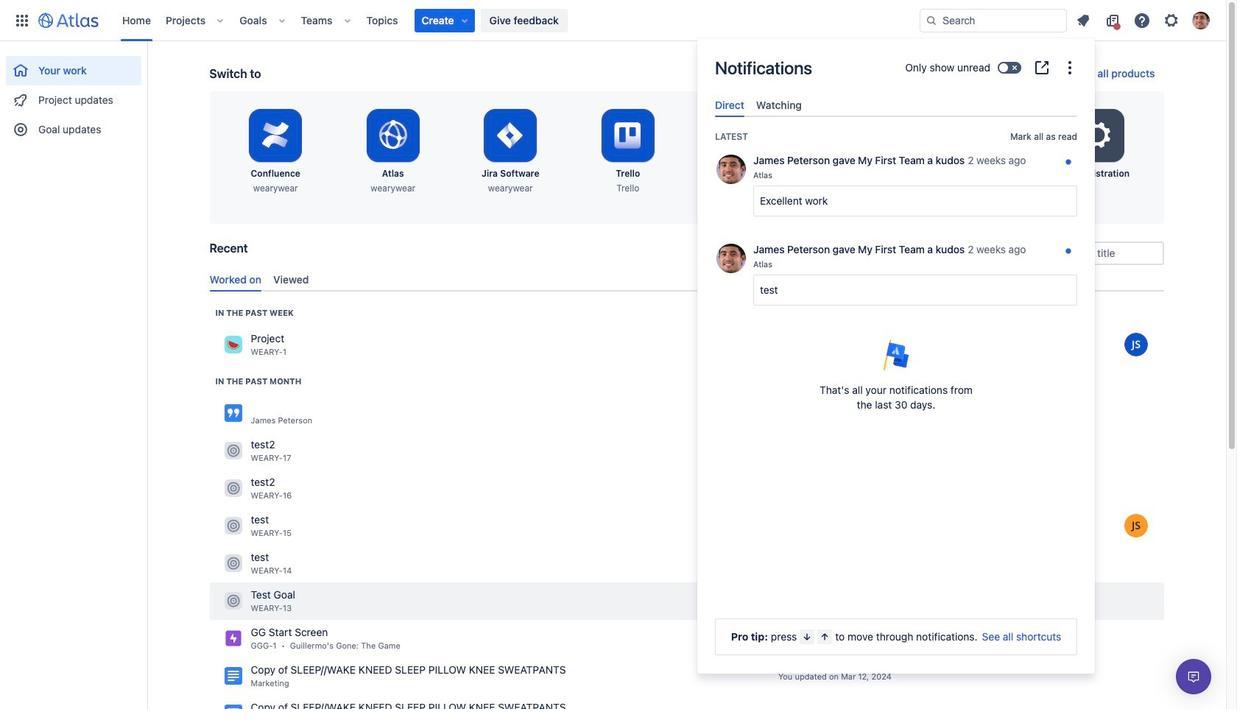 Task type: vqa. For each thing, say whether or not it's contained in the screenshot.
"heading"
yes



Task type: locate. For each thing, give the bounding box(es) containing it.
switch to... image
[[13, 11, 31, 29]]

tab list
[[709, 93, 1083, 117], [204, 267, 1170, 292]]

0 vertical spatial settings image
[[1163, 11, 1181, 29]]

top element
[[9, 0, 920, 41]]

0 vertical spatial confluence image
[[224, 668, 242, 685]]

1 townsquare image from the top
[[224, 442, 242, 460]]

1 horizontal spatial settings image
[[1163, 11, 1181, 29]]

2 vertical spatial townsquare image
[[224, 517, 242, 535]]

0 vertical spatial heading
[[215, 307, 294, 319]]

1 vertical spatial heading
[[215, 376, 301, 387]]

Filter by title field
[[1034, 243, 1163, 264]]

None search field
[[920, 8, 1067, 32]]

heading
[[215, 307, 294, 319], [215, 376, 301, 387]]

open notifications in a new tab image
[[1033, 59, 1051, 77]]

0 vertical spatial tab list
[[709, 93, 1083, 117]]

3 townsquare image from the top
[[224, 517, 242, 535]]

confluence image
[[224, 405, 242, 422]]

settings image
[[1163, 11, 1181, 29], [1080, 118, 1116, 153]]

banner
[[0, 0, 1226, 41]]

0 vertical spatial townsquare image
[[224, 336, 242, 354]]

0 vertical spatial townsquare image
[[224, 442, 242, 460]]

1 vertical spatial settings image
[[1080, 118, 1116, 153]]

arrow down image
[[802, 631, 813, 643]]

1 vertical spatial townsquare image
[[224, 555, 242, 573]]

dialog
[[697, 38, 1095, 674]]

2 vertical spatial townsquare image
[[224, 592, 242, 610]]

townsquare image
[[224, 336, 242, 354], [224, 555, 242, 573], [224, 592, 242, 610]]

townsquare image
[[224, 442, 242, 460], [224, 480, 242, 497], [224, 517, 242, 535]]

group
[[6, 41, 141, 149]]

1 vertical spatial confluence image
[[224, 705, 242, 709]]

1 vertical spatial townsquare image
[[224, 480, 242, 497]]

confluence image
[[224, 668, 242, 685], [224, 705, 242, 709]]

1 confluence image from the top
[[224, 668, 242, 685]]



Task type: describe. For each thing, give the bounding box(es) containing it.
arrow up image
[[819, 631, 831, 643]]

1 vertical spatial tab list
[[204, 267, 1170, 292]]

more image
[[1061, 59, 1079, 77]]

jira image
[[224, 630, 242, 648]]

0 horizontal spatial settings image
[[1080, 118, 1116, 153]]

2 townsquare image from the top
[[224, 480, 242, 497]]

1 townsquare image from the top
[[224, 336, 242, 354]]

2 townsquare image from the top
[[224, 555, 242, 573]]

open intercom messenger image
[[1185, 668, 1203, 686]]

1 heading from the top
[[215, 307, 294, 319]]

2 heading from the top
[[215, 376, 301, 387]]

3 townsquare image from the top
[[224, 592, 242, 610]]

2 confluence image from the top
[[224, 705, 242, 709]]

Search field
[[920, 8, 1067, 32]]

help image
[[1133, 11, 1151, 29]]

notifications image
[[1075, 11, 1092, 29]]

search image
[[926, 14, 938, 26]]

account image
[[1192, 11, 1210, 29]]



